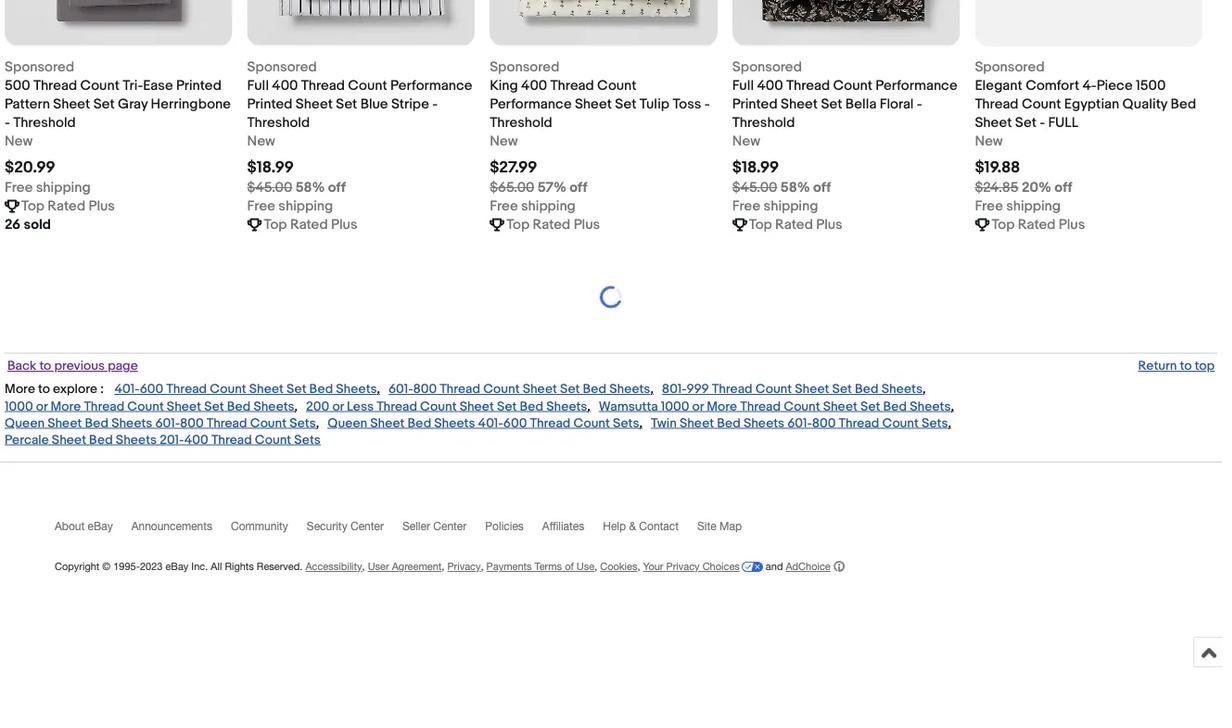 Task type: vqa. For each thing, say whether or not it's contained in the screenshot.
Sponsored Full 400 Thread Count Performance Printed Sheet Set Bella Floral - Threshold New $18.99 $45.00 58% off Free shipping 'Printed'
yes



Task type: locate. For each thing, give the bounding box(es) containing it.
more down explore
[[50, 399, 81, 415]]

600
[[140, 382, 163, 398], [503, 416, 527, 432]]

performance inside sponsored full 400 thread count performance printed sheet set blue stripe - threshold new $18.99 $45.00 58% off free shipping
[[391, 78, 472, 95]]

2 sponsored text field from the left
[[247, 59, 317, 77]]

center
[[351, 520, 384, 533], [433, 520, 467, 533]]

sponsored inside sponsored 500 thread count tri-ease printed pattern sheet set gray herringbone - threshold new $20.99 free shipping
[[5, 60, 74, 76]]

400 up announcements
[[184, 433, 208, 448]]

bed inside sponsored elegant comfort 4-piece 1500 thread count egyptian quality bed sheet set - full new $19.88 $24.85 20% off free shipping
[[1171, 97, 1196, 113]]

New text field
[[5, 133, 33, 151], [247, 133, 275, 151], [732, 133, 761, 151]]

400 inside 401-600 thread count sheet set bed sheets , 601-800 thread count sheet set bed sheets , 801-999 thread count sheet set bed sheets , 1000 or more thread count sheet set bed sheets , 200 or less thread count sheet set bed sheets , wamsutta 1000 or more thread count sheet set bed sheets , queen sheet bed sheets 601-800 thread count sets , queen sheet bed sheets 401-600 thread count sets , twin sheet bed sheets 601-800 thread count sets , percale sheet bed sheets 201-400 thread count sets
[[184, 433, 208, 448]]

2 free shipping text field from the left
[[490, 198, 576, 216]]

2 center from the left
[[433, 520, 467, 533]]

queen up percale
[[5, 416, 45, 432]]

sponsored for sponsored full 400 thread count performance printed sheet set bella floral - threshold new $18.99 $45.00 58% off free shipping
[[732, 60, 802, 76]]

new up $20.99 text box on the left of the page
[[5, 134, 33, 150]]

top rated plus text field down $18.99 text box at the top right of the page
[[749, 216, 843, 235]]

1 $45.00 from the left
[[247, 180, 292, 197]]

help
[[603, 520, 626, 533]]

performance inside sponsored king 400 thread count performance sheet set tulip toss - threshold new $27.99 $65.00 57% off free shipping
[[490, 97, 572, 113]]

0 horizontal spatial 58%
[[296, 180, 325, 197]]

rated inside text field
[[533, 217, 571, 234]]

$18.99 for sponsored full 400 thread count performance printed sheet set bella floral - threshold new $18.99 $45.00 58% off free shipping
[[732, 158, 779, 178]]

count
[[80, 78, 120, 95], [348, 78, 387, 95], [597, 78, 637, 95], [833, 78, 873, 95], [1022, 97, 1061, 113], [210, 382, 246, 398], [483, 382, 520, 398], [756, 382, 792, 398], [127, 399, 164, 415], [420, 399, 457, 415], [784, 399, 820, 415], [250, 416, 287, 432], [574, 416, 610, 432], [882, 416, 919, 432], [255, 433, 291, 448]]

set inside sponsored full 400 thread count performance printed sheet set bella floral - threshold new $18.99 $45.00 58% off free shipping
[[821, 97, 843, 113]]

thread inside sponsored king 400 thread count performance sheet set tulip toss - threshold new $27.99 $65.00 57% off free shipping
[[550, 78, 594, 95]]

plus down the previous price $65.00 57% off text field
[[574, 217, 600, 234]]

2 previous price $45.00 58% off text field from the left
[[732, 179, 831, 198]]

or down more to explore :
[[36, 399, 48, 415]]

2 $45.00 from the left
[[732, 180, 778, 197]]

center for security center
[[351, 520, 384, 533]]

user agreement link
[[368, 561, 442, 573]]

sponsored
[[5, 60, 74, 76], [247, 60, 317, 76], [490, 60, 560, 76], [732, 60, 802, 76], [975, 60, 1045, 76]]

1 horizontal spatial performance
[[490, 97, 572, 113]]

1 horizontal spatial ebay
[[165, 561, 189, 573]]

to right back
[[39, 359, 51, 375]]

top down $18.99 text box at the top right of the page
[[749, 217, 772, 234]]

1 threshold from the left
[[13, 115, 76, 132]]

help & contact
[[603, 520, 679, 533]]

printed inside sponsored full 400 thread count performance printed sheet set bella floral - threshold new $18.99 $45.00 58% off free shipping
[[732, 97, 778, 113]]

0 horizontal spatial $18.99
[[247, 158, 294, 178]]

1 vertical spatial ebay
[[165, 561, 189, 573]]

previous price $24.85 20% off text field
[[975, 179, 1073, 198]]

bella
[[846, 97, 877, 113]]

sponsored full 400 thread count performance printed sheet set bella floral - threshold new $18.99 $45.00 58% off free shipping
[[732, 60, 958, 215]]

0 horizontal spatial performance
[[391, 78, 472, 95]]

rated down $18.99 text field
[[290, 217, 328, 234]]

1 1000 from the left
[[5, 399, 33, 415]]

2 threshold from the left
[[247, 115, 310, 132]]

0 horizontal spatial privacy
[[447, 561, 481, 573]]

shipping down 20%
[[1006, 199, 1061, 215]]

shipping inside sponsored full 400 thread count performance printed sheet set bella floral - threshold new $18.99 $45.00 58% off free shipping
[[764, 199, 818, 215]]

center inside seller center link
[[433, 520, 467, 533]]

sponsored inside sponsored king 400 thread count performance sheet set tulip toss - threshold new $27.99 $65.00 57% off free shipping
[[490, 60, 560, 76]]

privacy right your
[[666, 561, 700, 573]]

1 horizontal spatial $45.00
[[732, 180, 778, 197]]

1 horizontal spatial 600
[[503, 416, 527, 432]]

sheets
[[336, 382, 377, 398], [610, 382, 650, 398], [882, 382, 923, 398], [254, 399, 295, 415], [546, 399, 587, 415], [910, 399, 951, 415], [111, 416, 152, 432], [434, 416, 475, 432], [744, 416, 785, 432], [116, 433, 157, 448]]

0 horizontal spatial or
[[36, 399, 48, 415]]

- down pattern
[[5, 115, 10, 132]]

list containing $20.99
[[5, 0, 1218, 264]]

more
[[5, 382, 35, 398], [50, 399, 81, 415], [707, 399, 737, 415]]

4 off from the left
[[1055, 180, 1073, 197]]

sponsored inside sponsored elegant comfort 4-piece 1500 thread count egyptian quality bed sheet set - full new $19.88 $24.85 20% off free shipping
[[975, 60, 1045, 76]]

toss
[[673, 97, 702, 113]]

601-
[[389, 382, 413, 398], [155, 416, 180, 432], [788, 416, 812, 432]]

2 full from the left
[[732, 78, 754, 95]]

top rated plus down $18.99 text field
[[264, 217, 358, 234]]

sponsored text field for threshold
[[5, 59, 74, 77]]

400 right king
[[521, 78, 547, 95]]

400 inside sponsored king 400 thread count performance sheet set tulip toss - threshold new $27.99 $65.00 57% off free shipping
[[521, 78, 547, 95]]

top rated plus down $18.99 text box at the top right of the page
[[749, 217, 843, 234]]

58%
[[296, 180, 325, 197], [781, 180, 810, 197]]

sheet inside sponsored elegant comfort 4-piece 1500 thread count egyptian quality bed sheet set - full new $19.88 $24.85 20% off free shipping
[[975, 115, 1012, 132]]

400 for sponsored king 400 thread count performance sheet set tulip toss - threshold new $27.99 $65.00 57% off free shipping
[[521, 78, 547, 95]]

new text field up $20.99 text box on the left of the page
[[5, 133, 33, 151]]

1 center from the left
[[351, 520, 384, 533]]

0 horizontal spatial previous price $45.00 58% off text field
[[247, 179, 346, 198]]

ebay right about
[[88, 520, 113, 533]]

shipping
[[36, 180, 91, 197], [279, 199, 333, 215], [521, 199, 576, 215], [764, 199, 818, 215], [1006, 199, 1061, 215]]

plus down previous price $24.85 20% off "text field"
[[1059, 217, 1085, 234]]

list
[[5, 0, 1218, 264]]

$18.99 text field
[[247, 158, 294, 178]]

58% inside sponsored full 400 thread count performance printed sheet set blue stripe - threshold new $18.99 $45.00 58% off free shipping
[[296, 180, 325, 197]]

full
[[247, 78, 269, 95], [732, 78, 754, 95]]

sponsored text field for $27.99
[[490, 59, 560, 77]]

- left full
[[1040, 115, 1045, 132]]

page
[[108, 359, 138, 375]]

1 horizontal spatial free shipping text field
[[975, 198, 1061, 216]]

off inside sponsored elegant comfort 4-piece 1500 thread count egyptian quality bed sheet set - full new $19.88 $24.85 20% off free shipping
[[1055, 180, 1073, 197]]

1 horizontal spatial privacy
[[666, 561, 700, 573]]

top rated plus up sold
[[21, 199, 115, 215]]

2 58% from the left
[[781, 180, 810, 197]]

0 horizontal spatial more
[[5, 382, 35, 398]]

top down $18.99 text field
[[264, 217, 287, 234]]

800
[[413, 382, 437, 398], [180, 416, 204, 432], [812, 416, 836, 432]]

free inside sponsored king 400 thread count performance sheet set tulip toss - threshold new $27.99 $65.00 57% off free shipping
[[490, 199, 518, 215]]

1 sponsored from the left
[[5, 60, 74, 76]]

off inside sponsored full 400 thread count performance printed sheet set blue stripe - threshold new $18.99 $45.00 58% off free shipping
[[328, 180, 346, 197]]

free down $20.99 text box on the left of the page
[[5, 180, 33, 197]]

count inside sponsored full 400 thread count performance printed sheet set blue stripe - threshold new $18.99 $45.00 58% off free shipping
[[348, 78, 387, 95]]

back to previous page
[[7, 359, 138, 375]]

plus inside top rated plus text field
[[574, 217, 600, 234]]

Sponsored text field
[[732, 59, 802, 77]]

shipping down $20.99 text box on the left of the page
[[36, 180, 91, 197]]

2 horizontal spatial 800
[[812, 416, 836, 432]]

2 off from the left
[[570, 180, 587, 197]]

1 new text field from the left
[[490, 133, 518, 151]]

free shipping text field for sponsored full 400 thread count performance printed sheet set bella floral - threshold new $18.99 $45.00 58% off free shipping
[[732, 198, 818, 216]]

1500
[[1136, 78, 1166, 95]]

new text field up "$27.99"
[[490, 133, 518, 151]]

2 horizontal spatial or
[[692, 399, 704, 415]]

threshold up $18.99 text box at the top right of the page
[[732, 115, 795, 132]]

shipping inside sponsored elegant comfort 4-piece 1500 thread count egyptian quality bed sheet set - full new $19.88 $24.85 20% off free shipping
[[1006, 199, 1061, 215]]

top down $24.85
[[992, 217, 1015, 234]]

more down back
[[5, 382, 35, 398]]

400 down sponsored text field
[[757, 78, 783, 95]]

0 horizontal spatial $45.00
[[247, 180, 292, 197]]

500
[[5, 78, 30, 95]]

wamsutta
[[599, 399, 658, 415]]

security center
[[307, 520, 384, 533]]

2 new from the left
[[247, 134, 275, 150]]

4 sponsored text field from the left
[[975, 59, 1045, 77]]

0 horizontal spatial ebay
[[88, 520, 113, 533]]

$45.00 down $18.99 text box at the top right of the page
[[732, 180, 778, 197]]

set
[[93, 97, 115, 113], [336, 97, 357, 113], [615, 97, 637, 113], [821, 97, 843, 113], [1015, 115, 1037, 132], [287, 382, 307, 398], [560, 382, 580, 398], [832, 382, 852, 398], [204, 399, 224, 415], [497, 399, 517, 415], [861, 399, 880, 415]]

privacy down seller center link
[[447, 561, 481, 573]]

4-
[[1083, 78, 1097, 95]]

5 sponsored from the left
[[975, 60, 1045, 76]]

1 sponsored text field from the left
[[5, 59, 74, 77]]

4 sponsored from the left
[[732, 60, 802, 76]]

top rated plus down 57%
[[507, 217, 600, 234]]

new up $18.99 text field
[[247, 134, 275, 150]]

0 vertical spatial ebay
[[88, 520, 113, 533]]

full inside sponsored full 400 thread count performance printed sheet set bella floral - threshold new $18.99 $45.00 58% off free shipping
[[732, 78, 754, 95]]

2 horizontal spatial new text field
[[732, 133, 761, 151]]

new text field up $18.99 text field
[[247, 133, 275, 151]]

sponsored inside sponsored full 400 thread count performance printed sheet set bella floral - threshold new $18.99 $45.00 58% off free shipping
[[732, 60, 802, 76]]

site
[[697, 520, 717, 533]]

1 full from the left
[[247, 78, 269, 95]]

use
[[577, 561, 595, 573]]

free shipping text field down $18.99 text field
[[247, 198, 333, 216]]

threshold
[[13, 115, 76, 132], [247, 115, 310, 132], [490, 115, 552, 132], [732, 115, 795, 132]]

1 horizontal spatial previous price $45.00 58% off text field
[[732, 179, 831, 198]]

- inside sponsored 500 thread count tri-ease printed pattern sheet set gray herringbone - threshold new $20.99 free shipping
[[5, 115, 10, 132]]

1 horizontal spatial free shipping text field
[[490, 198, 576, 216]]

free down $24.85
[[975, 199, 1003, 215]]

user
[[368, 561, 389, 573]]

0 horizontal spatial printed
[[176, 78, 222, 95]]

0 horizontal spatial queen
[[5, 416, 45, 432]]

1 previous price $45.00 58% off text field from the left
[[247, 179, 346, 198]]

0 horizontal spatial 1000
[[5, 399, 33, 415]]

full up $18.99 text field
[[247, 78, 269, 95]]

$18.99
[[247, 158, 294, 178], [732, 158, 779, 178]]

rated down 57%
[[533, 217, 571, 234]]

3 sponsored text field from the left
[[490, 59, 560, 77]]

sponsored text field for new
[[247, 59, 317, 77]]

or right 200
[[332, 399, 344, 415]]

free shipping text field down 20%
[[975, 198, 1061, 216]]

ebay
[[88, 520, 113, 533], [165, 561, 189, 573]]

new inside sponsored full 400 thread count performance printed sheet set bella floral - threshold new $18.99 $45.00 58% off free shipping
[[732, 134, 761, 150]]

plus down sponsored full 400 thread count performance printed sheet set bella floral - threshold new $18.99 $45.00 58% off free shipping
[[816, 217, 843, 234]]

1 horizontal spatial 1000
[[661, 399, 689, 415]]

rated down 20%
[[1018, 217, 1056, 234]]

threshold down king
[[490, 115, 552, 132]]

1000
[[5, 399, 33, 415], [661, 399, 689, 415]]

1000 down 801-
[[661, 399, 689, 415]]

threshold up $18.99 text field
[[247, 115, 310, 132]]

free shipping text field down $18.99 text box at the top right of the page
[[732, 198, 818, 216]]

security
[[307, 520, 347, 533]]

58% inside sponsored full 400 thread count performance printed sheet set bella floral - threshold new $18.99 $45.00 58% off free shipping
[[781, 180, 810, 197]]

1 horizontal spatial center
[[433, 520, 467, 533]]

0 horizontal spatial center
[[351, 520, 384, 533]]

3 new from the left
[[490, 134, 518, 150]]

1 off from the left
[[328, 180, 346, 197]]

thread inside sponsored elegant comfort 4-piece 1500 thread count egyptian quality bed sheet set - full new $19.88 $24.85 20% off free shipping
[[975, 97, 1019, 113]]

4 new from the left
[[732, 134, 761, 150]]

5 new from the left
[[975, 134, 1003, 150]]

new up "$27.99"
[[490, 134, 518, 150]]

,
[[377, 382, 380, 398], [650, 382, 654, 398], [923, 382, 926, 398], [295, 399, 298, 415], [587, 399, 591, 415], [951, 399, 954, 415], [316, 416, 319, 432], [639, 416, 643, 432], [948, 416, 951, 432], [362, 561, 365, 573], [442, 561, 445, 573], [481, 561, 484, 573], [595, 561, 597, 573], [637, 561, 640, 573]]

$18.99 inside sponsored full 400 thread count performance printed sheet set bella floral - threshold new $18.99 $45.00 58% off free shipping
[[732, 158, 779, 178]]

$45.00 down $18.99 text field
[[247, 180, 292, 197]]

1 free shipping text field from the left
[[247, 198, 333, 216]]

$20.99
[[5, 158, 55, 178]]

rated down $18.99 text box at the top right of the page
[[775, 217, 813, 234]]

explore
[[53, 382, 97, 398]]

center inside security center link
[[351, 520, 384, 533]]

1 horizontal spatial queen
[[327, 416, 367, 432]]

ebay left the inc.
[[165, 561, 189, 573]]

4 threshold from the left
[[732, 115, 795, 132]]

1 58% from the left
[[296, 180, 325, 197]]

printed up $18.99 text field
[[247, 97, 293, 113]]

1 new from the left
[[5, 134, 33, 150]]

announcements
[[131, 520, 212, 533]]

2 queen from the left
[[327, 416, 367, 432]]

threshold inside sponsored king 400 thread count performance sheet set tulip toss - threshold new $27.99 $65.00 57% off free shipping
[[490, 115, 552, 132]]

0 horizontal spatial 800
[[180, 416, 204, 432]]

printed inside sponsored 500 thread count tri-ease printed pattern sheet set gray herringbone - threshold new $20.99 free shipping
[[176, 78, 222, 95]]

3 new text field from the left
[[732, 133, 761, 151]]

- right "floral"
[[917, 97, 922, 113]]

New text field
[[490, 133, 518, 151], [975, 133, 1003, 151]]

shipping down $18.99 text field
[[279, 199, 333, 215]]

- inside sponsored elegant comfort 4-piece 1500 thread count egyptian quality bed sheet set - full new $19.88 $24.85 20% off free shipping
[[1040, 115, 1045, 132]]

top for sponsored king 400 thread count performance sheet set tulip toss - threshold new $27.99 $65.00 57% off free shipping
[[507, 217, 530, 234]]

to left top
[[1180, 359, 1192, 375]]

privacy
[[447, 561, 481, 573], [666, 561, 700, 573]]

2 horizontal spatial free shipping text field
[[732, 198, 818, 216]]

or down 999
[[692, 399, 704, 415]]

top down $65.00
[[507, 217, 530, 234]]

security center link
[[307, 520, 402, 542]]

plus for sponsored elegant comfort 4-piece 1500 thread count egyptian quality bed sheet set - full new $19.88 $24.85 20% off free shipping
[[1059, 217, 1085, 234]]

1 $18.99 from the left
[[247, 158, 294, 178]]

400 up $18.99 text field
[[272, 78, 298, 95]]

previous price $45.00 58% off text field
[[247, 179, 346, 198], [732, 179, 831, 198]]

0 vertical spatial 401-
[[114, 382, 140, 398]]

3 sponsored from the left
[[490, 60, 560, 76]]

threshold down pattern
[[13, 115, 76, 132]]

thread
[[33, 78, 77, 95], [301, 78, 345, 95], [550, 78, 594, 95], [786, 78, 830, 95], [975, 97, 1019, 113], [166, 382, 207, 398], [440, 382, 480, 398], [712, 382, 753, 398], [84, 399, 124, 415], [377, 399, 417, 415], [740, 399, 781, 415], [207, 416, 247, 432], [530, 416, 571, 432], [839, 416, 879, 432], [211, 433, 252, 448]]

0 horizontal spatial 600
[[140, 382, 163, 398]]

top rated plus text field down 20%
[[992, 216, 1085, 235]]

performance inside sponsored full 400 thread count performance printed sheet set bella floral - threshold new $18.99 $45.00 58% off free shipping
[[876, 78, 958, 95]]

2 horizontal spatial performance
[[876, 78, 958, 95]]

1 horizontal spatial new text field
[[975, 133, 1003, 151]]

printed inside sponsored full 400 thread count performance printed sheet set blue stripe - threshold new $18.99 $45.00 58% off free shipping
[[247, 97, 293, 113]]

plus down sponsored full 400 thread count performance printed sheet set blue stripe - threshold new $18.99 $45.00 58% off free shipping
[[331, 217, 358, 234]]

about
[[55, 520, 85, 533]]

3 or from the left
[[692, 399, 704, 415]]

previous price $45.00 58% off text field down $18.99 text box at the top right of the page
[[732, 179, 831, 198]]

threshold inside sponsored full 400 thread count performance printed sheet set bella floral - threshold new $18.99 $45.00 58% off free shipping
[[732, 115, 795, 132]]

- right the stripe
[[432, 97, 438, 113]]

free shipping text field down 57%
[[490, 198, 576, 216]]

Sponsored text field
[[5, 59, 74, 77], [247, 59, 317, 77], [490, 59, 560, 77], [975, 59, 1045, 77]]

free down $18.99 text box at the top right of the page
[[732, 199, 761, 215]]

new text field up the $19.88
[[975, 133, 1003, 151]]

ease
[[143, 78, 173, 95]]

2 sponsored from the left
[[247, 60, 317, 76]]

free shipping text field down $20.99 text box on the left of the page
[[5, 179, 91, 198]]

new text field for sponsored full 400 thread count performance printed sheet set bella floral - threshold new $18.99 $45.00 58% off free shipping
[[732, 133, 761, 151]]

new text field up $18.99 text box at the top right of the page
[[732, 133, 761, 151]]

top rated plus text field up sold
[[21, 198, 115, 216]]

401-
[[114, 382, 140, 398], [478, 416, 503, 432]]

count inside sponsored 500 thread count tri-ease printed pattern sheet set gray herringbone - threshold new $20.99 free shipping
[[80, 78, 120, 95]]

top for sponsored full 400 thread count performance printed sheet set blue stripe - threshold new $18.99 $45.00 58% off free shipping
[[264, 217, 287, 234]]

reserved.
[[257, 561, 303, 573]]

1 horizontal spatial $18.99
[[732, 158, 779, 178]]

- right toss
[[705, 97, 710, 113]]

full inside sponsored full 400 thread count performance printed sheet set blue stripe - threshold new $18.99 $45.00 58% off free shipping
[[247, 78, 269, 95]]

$45.00 for sponsored full 400 thread count performance printed sheet set blue stripe - threshold new $18.99 $45.00 58% off free shipping
[[247, 180, 292, 197]]

0 horizontal spatial free shipping text field
[[247, 198, 333, 216]]

center for seller center
[[433, 520, 467, 533]]

top rated plus
[[21, 199, 115, 215], [264, 217, 358, 234], [507, 217, 600, 234], [749, 217, 843, 234], [992, 217, 1085, 234]]

sponsored inside sponsored full 400 thread count performance printed sheet set blue stripe - threshold new $18.99 $45.00 58% off free shipping
[[247, 60, 317, 76]]

Free shipping text field
[[247, 198, 333, 216], [490, 198, 576, 216], [732, 198, 818, 216]]

1 horizontal spatial full
[[732, 78, 754, 95]]

sponsored for sponsored full 400 thread count performance printed sheet set blue stripe - threshold new $18.99 $45.00 58% off free shipping
[[247, 60, 317, 76]]

full down sponsored text field
[[732, 78, 754, 95]]

previous price $45.00 58% off text field down $18.99 text field
[[247, 179, 346, 198]]

percale sheet bed sheets 201-400 thread count sets link
[[5, 433, 321, 448]]

shipping down $18.99 text box at the top right of the page
[[764, 199, 818, 215]]

free down $18.99 text field
[[247, 199, 275, 215]]

$45.00 inside sponsored full 400 thread count performance printed sheet set bella floral - threshold new $18.99 $45.00 58% off free shipping
[[732, 180, 778, 197]]

sold
[[24, 217, 51, 234]]

1000 up percale
[[5, 399, 33, 415]]

1 horizontal spatial 601-
[[389, 382, 413, 398]]

sponsored king 400 thread count performance sheet set tulip toss - threshold new $27.99 $65.00 57% off free shipping
[[490, 60, 710, 215]]

new up the $19.88
[[975, 134, 1003, 150]]

2 new text field from the left
[[975, 133, 1003, 151]]

to for return
[[1180, 359, 1192, 375]]

3 threshold from the left
[[490, 115, 552, 132]]

center right "seller"
[[433, 520, 467, 533]]

0 horizontal spatial full
[[247, 78, 269, 95]]

$27.99
[[490, 158, 537, 178]]

top rated plus text field for sponsored elegant comfort 4-piece 1500 thread count egyptian quality bed sheet set - full new $19.88 $24.85 20% off free shipping
[[992, 216, 1085, 235]]

off
[[328, 180, 346, 197], [570, 180, 587, 197], [813, 180, 831, 197], [1055, 180, 1073, 197]]

top rated plus for sponsored king 400 thread count performance sheet set tulip toss - threshold new $27.99 $65.00 57% off free shipping
[[507, 217, 600, 234]]

shipping down 57%
[[521, 199, 576, 215]]

1 horizontal spatial or
[[332, 399, 344, 415]]

400 inside sponsored full 400 thread count performance printed sheet set blue stripe - threshold new $18.99 $45.00 58% off free shipping
[[272, 78, 298, 95]]

sets
[[290, 416, 316, 432], [613, 416, 639, 432], [922, 416, 948, 432], [294, 433, 321, 448]]

0 horizontal spatial free shipping text field
[[5, 179, 91, 198]]

$18.99 for sponsored full 400 thread count performance printed sheet set blue stripe - threshold new $18.99 $45.00 58% off free shipping
[[247, 158, 294, 178]]

previous price $65.00 57% off text field
[[490, 179, 587, 198]]

2 horizontal spatial printed
[[732, 97, 778, 113]]

new
[[5, 134, 33, 150], [247, 134, 275, 150], [490, 134, 518, 150], [732, 134, 761, 150], [975, 134, 1003, 150]]

new inside sponsored 500 thread count tri-ease printed pattern sheet set gray herringbone - threshold new $20.99 free shipping
[[5, 134, 33, 150]]

$18.99 inside sponsored full 400 thread count performance printed sheet set blue stripe - threshold new $18.99 $45.00 58% off free shipping
[[247, 158, 294, 178]]

0 horizontal spatial new text field
[[5, 133, 33, 151]]

- inside sponsored full 400 thread count performance printed sheet set blue stripe - threshold new $18.99 $45.00 58% off free shipping
[[432, 97, 438, 113]]

sheet inside sponsored king 400 thread count performance sheet set tulip toss - threshold new $27.99 $65.00 57% off free shipping
[[575, 97, 612, 113]]

sponsored for sponsored king 400 thread count performance sheet set tulip toss - threshold new $27.99 $65.00 57% off free shipping
[[490, 60, 560, 76]]

free inside sponsored full 400 thread count performance printed sheet set bella floral - threshold new $18.99 $45.00 58% off free shipping
[[732, 199, 761, 215]]

to left explore
[[38, 382, 50, 398]]

free down $65.00
[[490, 199, 518, 215]]

2 new text field from the left
[[247, 133, 275, 151]]

rated for sponsored full 400 thread count performance printed sheet set bella floral - threshold new $18.99 $45.00 58% off free shipping
[[775, 217, 813, 234]]

twin
[[651, 416, 677, 432]]

free
[[5, 180, 33, 197], [247, 199, 275, 215], [490, 199, 518, 215], [732, 199, 761, 215], [975, 199, 1003, 215]]

performance up the stripe
[[391, 78, 472, 95]]

bed
[[1171, 97, 1196, 113], [309, 382, 333, 398], [583, 382, 607, 398], [855, 382, 879, 398], [227, 399, 251, 415], [520, 399, 544, 415], [883, 399, 907, 415], [85, 416, 109, 432], [408, 416, 431, 432], [717, 416, 741, 432], [89, 433, 113, 448]]

quality
[[1123, 97, 1168, 113]]

performance up "floral"
[[876, 78, 958, 95]]

rated for sponsored king 400 thread count performance sheet set tulip toss - threshold new $27.99 $65.00 57% off free shipping
[[533, 217, 571, 234]]

$27.99 text field
[[490, 158, 537, 178]]

performance down king
[[490, 97, 572, 113]]

58% for sponsored full 400 thread count performance printed sheet set bella floral - threshold new $18.99 $45.00 58% off free shipping
[[781, 180, 810, 197]]

3 free shipping text field from the left
[[732, 198, 818, 216]]

1 horizontal spatial printed
[[247, 97, 293, 113]]

0 horizontal spatial new text field
[[490, 133, 518, 151]]

of
[[565, 561, 574, 573]]

more down 999
[[707, 399, 737, 415]]

Free shipping text field
[[5, 179, 91, 198], [975, 198, 1061, 216]]

new inside sponsored elegant comfort 4-piece 1500 thread count egyptian quality bed sheet set - full new $19.88 $24.85 20% off free shipping
[[975, 134, 1003, 150]]

free inside sponsored elegant comfort 4-piece 1500 thread count egyptian quality bed sheet set - full new $19.88 $24.85 20% off free shipping
[[975, 199, 1003, 215]]

$45.00 inside sponsored full 400 thread count performance printed sheet set blue stripe - threshold new $18.99 $45.00 58% off free shipping
[[247, 180, 292, 197]]

3 off from the left
[[813, 180, 831, 197]]

shipping inside sponsored king 400 thread count performance sheet set tulip toss - threshold new $27.99 $65.00 57% off free shipping
[[521, 199, 576, 215]]

printed up the herringbone
[[176, 78, 222, 95]]

elegant
[[975, 78, 1023, 95]]

1 vertical spatial 401-
[[478, 416, 503, 432]]

$18.99 text field
[[732, 158, 779, 178]]

center right security
[[351, 520, 384, 533]]

new up $18.99 text box at the top right of the page
[[732, 134, 761, 150]]

thread inside sponsored full 400 thread count performance printed sheet set blue stripe - threshold new $18.99 $45.00 58% off free shipping
[[301, 78, 345, 95]]

printed down sponsored text field
[[732, 97, 778, 113]]

2 $18.99 from the left
[[732, 158, 779, 178]]

Top Rated Plus text field
[[21, 198, 115, 216], [264, 216, 358, 235], [749, 216, 843, 235], [992, 216, 1085, 235]]

top rated plus text field down $18.99 text field
[[264, 216, 358, 235]]

400 inside sponsored full 400 thread count performance printed sheet set bella floral - threshold new $18.99 $45.00 58% off free shipping
[[757, 78, 783, 95]]

previous
[[54, 359, 105, 375]]

1 new text field from the left
[[5, 133, 33, 151]]

stripe
[[391, 97, 429, 113]]

top rated plus down 20%
[[992, 217, 1085, 234]]

top inside text field
[[507, 217, 530, 234]]

percale
[[5, 433, 49, 448]]

return to top link
[[1135, 359, 1218, 375]]

accessibility link
[[305, 561, 362, 573]]

cookies
[[600, 561, 637, 573]]

queen down less
[[327, 416, 367, 432]]

adchoice link
[[786, 561, 845, 573]]

sponsored text field for -
[[975, 59, 1045, 77]]

1 horizontal spatial 58%
[[781, 180, 810, 197]]

1 horizontal spatial new text field
[[247, 133, 275, 151]]



Task type: describe. For each thing, give the bounding box(es) containing it.
free shipping text field for sponsored full 400 thread count performance printed sheet set blue stripe - threshold new $18.99 $45.00 58% off free shipping
[[247, 198, 333, 216]]

agreement
[[392, 561, 442, 573]]

seller center
[[402, 520, 467, 533]]

shipping inside sponsored 500 thread count tri-ease printed pattern sheet set gray herringbone - threshold new $20.99 free shipping
[[36, 180, 91, 197]]

sponsored for sponsored 500 thread count tri-ease printed pattern sheet set gray herringbone - threshold new $20.99 free shipping
[[5, 60, 74, 76]]

- inside sponsored full 400 thread count performance printed sheet set bella floral - threshold new $18.99 $45.00 58% off free shipping
[[917, 97, 922, 113]]

26
[[5, 217, 21, 234]]

999
[[687, 382, 709, 398]]

1 vertical spatial 600
[[503, 416, 527, 432]]

quick links navigation
[[5, 353, 1218, 375]]

plus for sponsored king 400 thread count performance sheet set tulip toss - threshold new $27.99 $65.00 57% off free shipping
[[574, 217, 600, 234]]

sheet inside sponsored full 400 thread count performance printed sheet set blue stripe - threshold new $18.99 $45.00 58% off free shipping
[[296, 97, 333, 113]]

egyptian
[[1064, 97, 1120, 113]]

herringbone
[[151, 97, 231, 113]]

affiliates
[[542, 520, 584, 533]]

set inside sponsored full 400 thread count performance printed sheet set blue stripe - threshold new $18.99 $45.00 58% off free shipping
[[336, 97, 357, 113]]

2 or from the left
[[332, 399, 344, 415]]

and adchoice
[[763, 561, 831, 573]]

2 horizontal spatial 601-
[[788, 416, 812, 432]]

adchoice
[[786, 561, 831, 573]]

printed for sponsored 500 thread count tri-ease printed pattern sheet set gray herringbone - threshold new $20.99 free shipping
[[176, 78, 222, 95]]

to for back
[[39, 359, 51, 375]]

2 horizontal spatial more
[[707, 399, 737, 415]]

- inside sponsored king 400 thread count performance sheet set tulip toss - threshold new $27.99 $65.00 57% off free shipping
[[705, 97, 710, 113]]

58% for sponsored full 400 thread count performance printed sheet set blue stripe - threshold new $18.99 $45.00 58% off free shipping
[[296, 180, 325, 197]]

plus down sponsored 500 thread count tri-ease printed pattern sheet set gray herringbone - threshold new $20.99 free shipping
[[89, 199, 115, 215]]

community
[[231, 520, 288, 533]]

site map link
[[697, 520, 761, 542]]

and
[[766, 561, 783, 573]]

400 for sponsored full 400 thread count performance printed sheet set blue stripe - threshold new $18.99 $45.00 58% off free shipping
[[272, 78, 298, 95]]

pattern
[[5, 97, 50, 113]]

new inside sponsored king 400 thread count performance sheet set tulip toss - threshold new $27.99 $65.00 57% off free shipping
[[490, 134, 518, 150]]

floral
[[880, 97, 914, 113]]

rights
[[225, 561, 254, 573]]

set inside sponsored elegant comfort 4-piece 1500 thread count egyptian quality bed sheet set - full new $19.88 $24.85 20% off free shipping
[[1015, 115, 1037, 132]]

full
[[1048, 115, 1079, 132]]

$45.00 for sponsored full 400 thread count performance printed sheet set bella floral - threshold new $18.99 $45.00 58% off free shipping
[[732, 180, 778, 197]]

$24.85
[[975, 180, 1019, 197]]

rated for sponsored full 400 thread count performance printed sheet set blue stripe - threshold new $18.99 $45.00 58% off free shipping
[[290, 217, 328, 234]]

set inside sponsored king 400 thread count performance sheet set tulip toss - threshold new $27.99 $65.00 57% off free shipping
[[615, 97, 637, 113]]

your privacy choices link
[[643, 561, 763, 573]]

57%
[[538, 180, 567, 197]]

top rated plus for sponsored full 400 thread count performance printed sheet set blue stripe - threshold new $18.99 $45.00 58% off free shipping
[[264, 217, 358, 234]]

your
[[643, 561, 664, 573]]

count inside sponsored full 400 thread count performance printed sheet set bella floral - threshold new $18.99 $45.00 58% off free shipping
[[833, 78, 873, 95]]

about ebay link
[[55, 520, 131, 542]]

top up sold
[[21, 199, 44, 215]]

20%
[[1022, 180, 1052, 197]]

26 sold
[[5, 217, 51, 234]]

:
[[100, 382, 104, 398]]

200
[[306, 399, 329, 415]]

payments
[[487, 561, 532, 573]]

2023
[[140, 561, 163, 573]]

affiliates link
[[542, 520, 603, 542]]

$65.00
[[490, 180, 535, 197]]

new text field for sponsored 500 thread count tri-ease printed pattern sheet set gray herringbone - threshold new $20.99 free shipping
[[5, 133, 33, 151]]

inc.
[[191, 561, 208, 573]]

1 horizontal spatial 401-
[[478, 416, 503, 432]]

back to previous page link
[[5, 359, 141, 375]]

26 sold text field
[[5, 216, 51, 235]]

cookies link
[[600, 561, 637, 573]]

full for sponsored full 400 thread count performance printed sheet set blue stripe - threshold new $18.99 $45.00 58% off free shipping
[[247, 78, 269, 95]]

blue
[[360, 97, 388, 113]]

site map
[[697, 520, 742, 533]]

1 queen from the left
[[5, 416, 45, 432]]

new text field for sponsored full 400 thread count performance printed sheet set blue stripe - threshold new $18.99 $45.00 58% off free shipping
[[247, 133, 275, 151]]

0 horizontal spatial 601-
[[155, 416, 180, 432]]

choices
[[703, 561, 740, 573]]

tri-
[[123, 78, 143, 95]]

seller center link
[[402, 520, 485, 542]]

less
[[347, 399, 374, 415]]

map
[[720, 520, 742, 533]]

seller
[[402, 520, 430, 533]]

free inside sponsored full 400 thread count performance printed sheet set blue stripe - threshold new $18.99 $45.00 58% off free shipping
[[247, 199, 275, 215]]

terms
[[535, 561, 562, 573]]

shipping inside sponsored full 400 thread count performance printed sheet set blue stripe - threshold new $18.99 $45.00 58% off free shipping
[[279, 199, 333, 215]]

copyright
[[55, 561, 99, 573]]

off inside sponsored full 400 thread count performance printed sheet set bella floral - threshold new $18.99 $45.00 58% off free shipping
[[813, 180, 831, 197]]

plus for sponsored full 400 thread count performance printed sheet set bella floral - threshold new $18.99 $45.00 58% off free shipping
[[816, 217, 843, 234]]

sponsored for sponsored elegant comfort 4-piece 1500 thread count egyptian quality bed sheet set - full new $19.88 $24.85 20% off free shipping
[[975, 60, 1045, 76]]

1 or from the left
[[36, 399, 48, 415]]

&
[[629, 520, 636, 533]]

401-600 thread count sheet set bed sheets , 601-800 thread count sheet set bed sheets , 801-999 thread count sheet set bed sheets , 1000 or more thread count sheet set bed sheets , 200 or less thread count sheet set bed sheets , wamsutta 1000 or more thread count sheet set bed sheets , queen sheet bed sheets 601-800 thread count sets , queen sheet bed sheets 401-600 thread count sets , twin sheet bed sheets 601-800 thread count sets , percale sheet bed sheets 201-400 thread count sets
[[5, 382, 954, 448]]

threshold inside sponsored 500 thread count tri-ease printed pattern sheet set gray herringbone - threshold new $20.99 free shipping
[[13, 115, 76, 132]]

payments terms of use link
[[487, 561, 595, 573]]

Top Rated Plus text field
[[507, 216, 600, 235]]

plus for sponsored full 400 thread count performance printed sheet set blue stripe - threshold new $18.99 $45.00 58% off free shipping
[[331, 217, 358, 234]]

sponsored 500 thread count tri-ease printed pattern sheet set gray herringbone - threshold new $20.99 free shipping
[[5, 60, 231, 197]]

2 1000 from the left
[[661, 399, 689, 415]]

0 vertical spatial 600
[[140, 382, 163, 398]]

count inside sponsored king 400 thread count performance sheet set tulip toss - threshold new $27.99 $65.00 57% off free shipping
[[597, 78, 637, 95]]

performance for sponsored full 400 thread count performance printed sheet set bella floral - threshold new $18.99 $45.00 58% off free shipping
[[876, 78, 958, 95]]

400 for sponsored full 400 thread count performance printed sheet set bella floral - threshold new $18.99 $45.00 58% off free shipping
[[757, 78, 783, 95]]

set inside sponsored 500 thread count tri-ease printed pattern sheet set gray herringbone - threshold new $20.99 free shipping
[[93, 97, 115, 113]]

printed for sponsored full 400 thread count performance printed sheet set blue stripe - threshold new $18.99 $45.00 58% off free shipping
[[247, 97, 293, 113]]

more to explore :
[[5, 382, 104, 398]]

sheet inside sponsored 500 thread count tri-ease printed pattern sheet set gray herringbone - threshold new $20.99 free shipping
[[53, 97, 90, 113]]

previous price $45.00 58% off text field for sponsored full 400 thread count performance printed sheet set bella floral - threshold new $18.99 $45.00 58% off free shipping
[[732, 179, 831, 198]]

new text field for $19.88
[[975, 133, 1003, 151]]

rated for sponsored elegant comfort 4-piece 1500 thread count egyptian quality bed sheet set - full new $19.88 $24.85 20% off free shipping
[[1018, 217, 1056, 234]]

all
[[211, 561, 222, 573]]

2 privacy from the left
[[666, 561, 700, 573]]

top rated plus text field for sponsored full 400 thread count performance printed sheet set blue stripe - threshold new $18.99 $45.00 58% off free shipping
[[264, 216, 358, 235]]

1995-
[[113, 561, 140, 573]]

gray
[[118, 97, 148, 113]]

printed for sponsored full 400 thread count performance printed sheet set bella floral - threshold new $18.99 $45.00 58% off free shipping
[[732, 97, 778, 113]]

1 privacy from the left
[[447, 561, 481, 573]]

contact
[[639, 520, 679, 533]]

announcements link
[[131, 520, 231, 542]]

comfort
[[1026, 78, 1080, 95]]

sheet inside sponsored full 400 thread count performance printed sheet set bella floral - threshold new $18.99 $45.00 58% off free shipping
[[781, 97, 818, 113]]

1 horizontal spatial 800
[[413, 382, 437, 398]]

thread inside sponsored full 400 thread count performance printed sheet set bella floral - threshold new $18.99 $45.00 58% off free shipping
[[786, 78, 830, 95]]

$19.88 text field
[[975, 158, 1020, 178]]

accessibility
[[305, 561, 362, 573]]

return
[[1138, 359, 1177, 375]]

count inside sponsored elegant comfort 4-piece 1500 thread count egyptian quality bed sheet set - full new $19.88 $24.85 20% off free shipping
[[1022, 97, 1061, 113]]

full for sponsored full 400 thread count performance printed sheet set bella floral - threshold new $18.99 $45.00 58% off free shipping
[[732, 78, 754, 95]]

top rated plus text field for sponsored full 400 thread count performance printed sheet set bella floral - threshold new $18.99 $45.00 58% off free shipping
[[749, 216, 843, 235]]

free inside sponsored 500 thread count tri-ease printed pattern sheet set gray herringbone - threshold new $20.99 free shipping
[[5, 180, 33, 197]]

free shipping text field for sponsored king 400 thread count performance sheet set tulip toss - threshold new $27.99 $65.00 57% off free shipping
[[490, 198, 576, 216]]

top
[[1195, 359, 1215, 375]]

top for sponsored full 400 thread count performance printed sheet set bella floral - threshold new $18.99 $45.00 58% off free shipping
[[749, 217, 772, 234]]

sponsored full 400 thread count performance printed sheet set blue stripe - threshold new $18.99 $45.00 58% off free shipping
[[247, 60, 472, 215]]

$20.99 text field
[[5, 158, 55, 178]]

policies link
[[485, 520, 542, 542]]

to for more
[[38, 382, 50, 398]]

ebay inside 'link'
[[88, 520, 113, 533]]

201-
[[160, 433, 184, 448]]

off inside sponsored king 400 thread count performance sheet set tulip toss - threshold new $27.99 $65.00 57% off free shipping
[[570, 180, 587, 197]]

performance for sponsored full 400 thread count performance printed sheet set blue stripe - threshold new $18.99 $45.00 58% off free shipping
[[391, 78, 472, 95]]

thread inside sponsored 500 thread count tri-ease printed pattern sheet set gray herringbone - threshold new $20.99 free shipping
[[33, 78, 77, 95]]

0 horizontal spatial 401-
[[114, 382, 140, 398]]

801-
[[662, 382, 687, 398]]

return to top
[[1138, 359, 1215, 375]]

top rated plus for sponsored elegant comfort 4-piece 1500 thread count egyptian quality bed sheet set - full new $19.88 $24.85 20% off free shipping
[[992, 217, 1085, 234]]

performance for sponsored king 400 thread count performance sheet set tulip toss - threshold new $27.99 $65.00 57% off free shipping
[[490, 97, 572, 113]]

threshold inside sponsored full 400 thread count performance printed sheet set blue stripe - threshold new $18.99 $45.00 58% off free shipping
[[247, 115, 310, 132]]

policies
[[485, 520, 524, 533]]

help & contact link
[[603, 520, 697, 542]]

king
[[490, 78, 518, 95]]

top for sponsored elegant comfort 4-piece 1500 thread count egyptian quality bed sheet set - full new $19.88 $24.85 20% off free shipping
[[992, 217, 1015, 234]]

new inside sponsored full 400 thread count performance printed sheet set blue stripe - threshold new $18.99 $45.00 58% off free shipping
[[247, 134, 275, 150]]

1 horizontal spatial more
[[50, 399, 81, 415]]

previous price $45.00 58% off text field for sponsored full 400 thread count performance printed sheet set blue stripe - threshold new $18.99 $45.00 58% off free shipping
[[247, 179, 346, 198]]

new text field for $27.99
[[490, 133, 518, 151]]

top rated plus for sponsored full 400 thread count performance printed sheet set bella floral - threshold new $18.99 $45.00 58% off free shipping
[[749, 217, 843, 234]]

back
[[7, 359, 36, 375]]

tulip
[[640, 97, 670, 113]]

sponsored elegant comfort 4-piece 1500 thread count egyptian quality bed sheet set - full new $19.88 $24.85 20% off free shipping
[[975, 60, 1196, 215]]

community link
[[231, 520, 307, 542]]

rated up sold
[[48, 199, 85, 215]]



